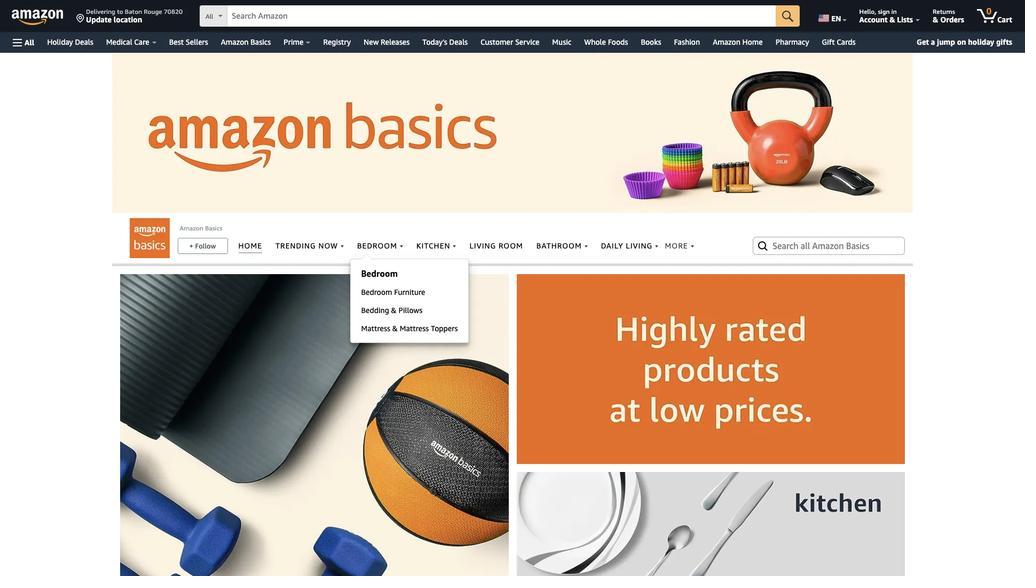 Task type: locate. For each thing, give the bounding box(es) containing it.
amazon
[[221, 37, 249, 46], [713, 37, 741, 46], [180, 224, 203, 232]]

amazon basics inside navigation navigation
[[221, 37, 271, 46]]

0 vertical spatial amazon basics
[[221, 37, 271, 46]]

medical
[[106, 37, 132, 46]]

gift
[[822, 37, 835, 46]]

1 horizontal spatial basics
[[251, 37, 271, 46]]

1 & from the left
[[890, 15, 895, 24]]

basics inside navigation navigation
[[251, 37, 271, 46]]

amazon basics logo image
[[129, 218, 170, 258]]

1 horizontal spatial &
[[933, 15, 938, 24]]

0 vertical spatial amazon basics link
[[215, 35, 277, 50]]

0 horizontal spatial deals
[[75, 37, 93, 46]]

all button
[[8, 32, 39, 53]]

0 vertical spatial all
[[206, 12, 213, 20]]

70820
[[164, 7, 183, 15]]

today's deals
[[422, 37, 468, 46]]

service
[[515, 37, 539, 46]]

amazon home
[[713, 37, 763, 46]]

1 horizontal spatial deals
[[449, 37, 468, 46]]

amazon home link
[[707, 35, 769, 50]]

1 horizontal spatial all
[[206, 12, 213, 20]]

delivering to baton rouge 70820 update location
[[86, 7, 183, 24]]

amazon basics
[[221, 37, 271, 46], [180, 224, 222, 232]]

pharmacy link
[[769, 35, 816, 50]]

1 vertical spatial all
[[25, 38, 34, 47]]

deals right the today's
[[449, 37, 468, 46]]

whole foods link
[[578, 35, 635, 50]]

registry link
[[317, 35, 357, 50]]

fashion
[[674, 37, 700, 46]]

home
[[743, 37, 763, 46]]

sign
[[878, 7, 890, 15]]

2 horizontal spatial amazon
[[713, 37, 741, 46]]

0 vertical spatial basics
[[251, 37, 271, 46]]

& for account
[[890, 15, 895, 24]]

en
[[831, 14, 841, 23]]

& for returns
[[933, 15, 938, 24]]

amazon right sellers
[[221, 37, 249, 46]]

all down amazon image
[[25, 38, 34, 47]]

in
[[892, 7, 897, 15]]

customer service link
[[474, 35, 546, 50]]

care
[[134, 37, 149, 46]]

get a jump on holiday gifts
[[917, 37, 1012, 46]]

customer service
[[481, 37, 539, 46]]

& left the lists
[[890, 15, 895, 24]]

customer
[[481, 37, 513, 46]]

& inside returns & orders
[[933, 15, 938, 24]]

0 horizontal spatial basics
[[205, 224, 222, 232]]

get a jump on holiday gifts link
[[913, 35, 1017, 49]]

1 deals from the left
[[75, 37, 93, 46]]

amazon basics link up + follow
[[180, 224, 222, 232]]

deals inside "link"
[[75, 37, 93, 46]]

basics left prime
[[251, 37, 271, 46]]

2 & from the left
[[933, 15, 938, 24]]

all inside button
[[25, 38, 34, 47]]

deals
[[75, 37, 93, 46], [449, 37, 468, 46]]

+
[[189, 242, 193, 250]]

amazon basics link
[[215, 35, 277, 50], [180, 224, 222, 232]]

get
[[917, 37, 929, 46]]

0 horizontal spatial &
[[890, 15, 895, 24]]

all up sellers
[[206, 12, 213, 20]]

new releases
[[364, 37, 410, 46]]

orders
[[940, 15, 964, 24]]

best sellers link
[[163, 35, 215, 50]]

amazon image
[[12, 10, 64, 26]]

2 deals from the left
[[449, 37, 468, 46]]

+ follow
[[189, 242, 216, 250]]

None submit
[[776, 5, 800, 27]]

+ follow button
[[178, 239, 227, 254]]

navigation navigation
[[0, 0, 1025, 53]]

best
[[169, 37, 184, 46]]

hello, sign in
[[859, 7, 897, 15]]

books link
[[635, 35, 668, 50]]

returns & orders
[[933, 7, 964, 24]]

basics
[[251, 37, 271, 46], [205, 224, 222, 232]]

cart
[[997, 15, 1012, 24]]

0 horizontal spatial all
[[25, 38, 34, 47]]

amazon basics left prime
[[221, 37, 271, 46]]

Search Amazon text field
[[227, 6, 776, 26]]

music link
[[546, 35, 578, 50]]

&
[[890, 15, 895, 24], [933, 15, 938, 24]]

new
[[364, 37, 379, 46]]

lists
[[897, 15, 913, 24]]

books
[[641, 37, 661, 46]]

search image
[[757, 240, 769, 253]]

baton
[[125, 7, 142, 15]]

amazon basics link left prime
[[215, 35, 277, 50]]

deals right holiday
[[75, 37, 93, 46]]

amazon up +
[[180, 224, 203, 232]]

Search all Amazon Basics search field
[[773, 237, 887, 255]]

basics up 'follow'
[[205, 224, 222, 232]]

music
[[552, 37, 571, 46]]

amazon left the home
[[713, 37, 741, 46]]

amazon basics up + follow
[[180, 224, 222, 232]]

gifts
[[996, 37, 1012, 46]]

& left orders
[[933, 15, 938, 24]]

all
[[206, 12, 213, 20], [25, 38, 34, 47]]



Task type: vqa. For each thing, say whether or not it's contained in the screenshot.
Cart
yes



Task type: describe. For each thing, give the bounding box(es) containing it.
holiday deals link
[[41, 35, 100, 50]]

account
[[859, 15, 888, 24]]

1 vertical spatial basics
[[205, 224, 222, 232]]

best sellers
[[169, 37, 208, 46]]

whole foods
[[584, 37, 628, 46]]

account & lists
[[859, 15, 913, 24]]

prime
[[284, 37, 304, 46]]

today's
[[422, 37, 447, 46]]

medical care link
[[100, 35, 163, 50]]

gift cards link
[[816, 35, 869, 50]]

0 horizontal spatial amazon
[[180, 224, 203, 232]]

0
[[987, 6, 992, 17]]

holiday
[[47, 37, 73, 46]]

today's deals link
[[416, 35, 474, 50]]

prime link
[[277, 35, 317, 50]]

pharmacy
[[776, 37, 809, 46]]

update
[[86, 15, 112, 24]]

1 vertical spatial amazon basics
[[180, 224, 222, 232]]

deals for today's deals
[[449, 37, 468, 46]]

delivering
[[86, 7, 115, 15]]

follow
[[195, 242, 216, 250]]

fashion link
[[668, 35, 707, 50]]

holiday deals
[[47, 37, 93, 46]]

none submit inside "all" search box
[[776, 5, 800, 27]]

releases
[[381, 37, 410, 46]]

registry
[[323, 37, 351, 46]]

all inside search box
[[206, 12, 213, 20]]

on
[[957, 37, 966, 46]]

foods
[[608, 37, 628, 46]]

returns
[[933, 7, 955, 15]]

holiday
[[968, 37, 994, 46]]

whole
[[584, 37, 606, 46]]

jump
[[937, 37, 955, 46]]

sellers
[[186, 37, 208, 46]]

rouge
[[144, 7, 162, 15]]

1 vertical spatial amazon basics link
[[180, 224, 222, 232]]

new releases link
[[357, 35, 416, 50]]

1 horizontal spatial amazon
[[221, 37, 249, 46]]

deals for holiday deals
[[75, 37, 93, 46]]

medical care
[[106, 37, 149, 46]]

location
[[114, 15, 142, 24]]

en link
[[812, 3, 851, 29]]

All search field
[[200, 5, 800, 28]]

hello,
[[859, 7, 876, 15]]

to
[[117, 7, 123, 15]]

a
[[931, 37, 935, 46]]

gift cards
[[822, 37, 856, 46]]

cards
[[837, 37, 856, 46]]



